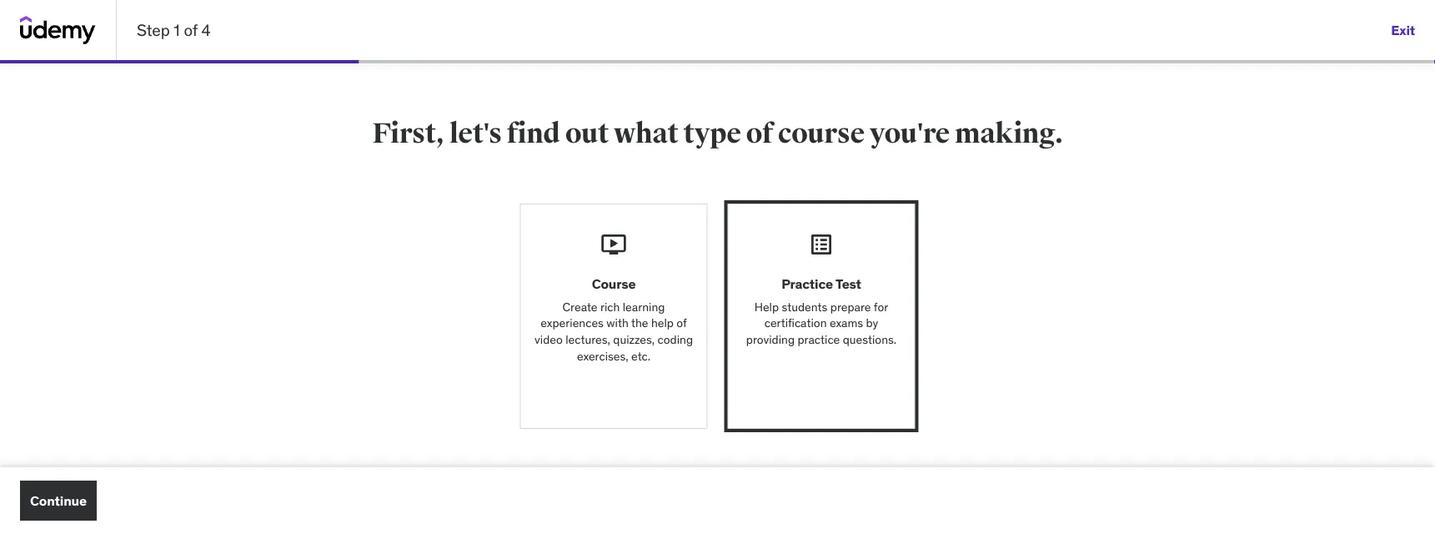 Task type: vqa. For each thing, say whether or not it's contained in the screenshot.
bottom [2023
no



Task type: locate. For each thing, give the bounding box(es) containing it.
exercises,
[[577, 348, 629, 363]]

0 horizontal spatial of
[[184, 20, 198, 40]]

first,
[[372, 116, 445, 151]]

2 horizontal spatial of
[[746, 116, 773, 151]]

exit
[[1392, 21, 1416, 38]]

1
[[174, 20, 180, 40]]

1 vertical spatial of
[[746, 116, 773, 151]]

learning
[[623, 299, 665, 314]]

practice
[[798, 332, 840, 347]]

exit button
[[1392, 10, 1416, 50]]

help
[[755, 299, 779, 314]]

experiences
[[541, 316, 604, 331]]

course
[[778, 116, 865, 151]]

course
[[592, 275, 636, 292]]

4
[[201, 20, 211, 40]]

of right type
[[746, 116, 773, 151]]

1 horizontal spatial of
[[677, 316, 687, 331]]

practice test help students prepare for certification exams by providing practice questions.
[[747, 275, 897, 347]]

rich
[[601, 299, 620, 314]]

0 vertical spatial of
[[184, 20, 198, 40]]

of right 1
[[184, 20, 198, 40]]

of inside course create rich learning experiences with the help of video lectures, quizzes, coding exercises, etc.
[[677, 316, 687, 331]]

test
[[836, 275, 862, 292]]

providing
[[747, 332, 795, 347]]

2 vertical spatial of
[[677, 316, 687, 331]]

let's
[[449, 116, 502, 151]]

of
[[184, 20, 198, 40], [746, 116, 773, 151], [677, 316, 687, 331]]

practice
[[782, 275, 834, 292]]

making.
[[955, 116, 1064, 151]]

continue button
[[20, 481, 97, 521]]

of up 'coding'
[[677, 316, 687, 331]]



Task type: describe. For each thing, give the bounding box(es) containing it.
by
[[867, 316, 879, 331]]

for
[[874, 299, 889, 314]]

step
[[137, 20, 170, 40]]

exams
[[830, 316, 864, 331]]

the
[[632, 316, 649, 331]]

coding
[[658, 332, 693, 347]]

video
[[535, 332, 563, 347]]

quizzes,
[[614, 332, 655, 347]]

prepare
[[831, 299, 871, 314]]

find
[[507, 116, 560, 151]]

udemy image
[[20, 16, 96, 44]]

step 1 of 4 element
[[0, 60, 359, 63]]

create
[[563, 299, 598, 314]]

continue
[[30, 492, 87, 509]]

help
[[652, 316, 674, 331]]

certification
[[765, 316, 827, 331]]

etc.
[[632, 348, 651, 363]]

what
[[614, 116, 679, 151]]

lectures,
[[566, 332, 611, 347]]

course create rich learning experiences with the help of video lectures, quizzes, coding exercises, etc.
[[535, 275, 693, 363]]

first, let's find out what type of course you're making.
[[372, 116, 1064, 151]]

step 1 of 4
[[137, 20, 211, 40]]

you're
[[870, 116, 950, 151]]

type
[[684, 116, 741, 151]]

students
[[782, 299, 828, 314]]

with
[[607, 316, 629, 331]]

questions.
[[843, 332, 897, 347]]

out
[[565, 116, 609, 151]]



